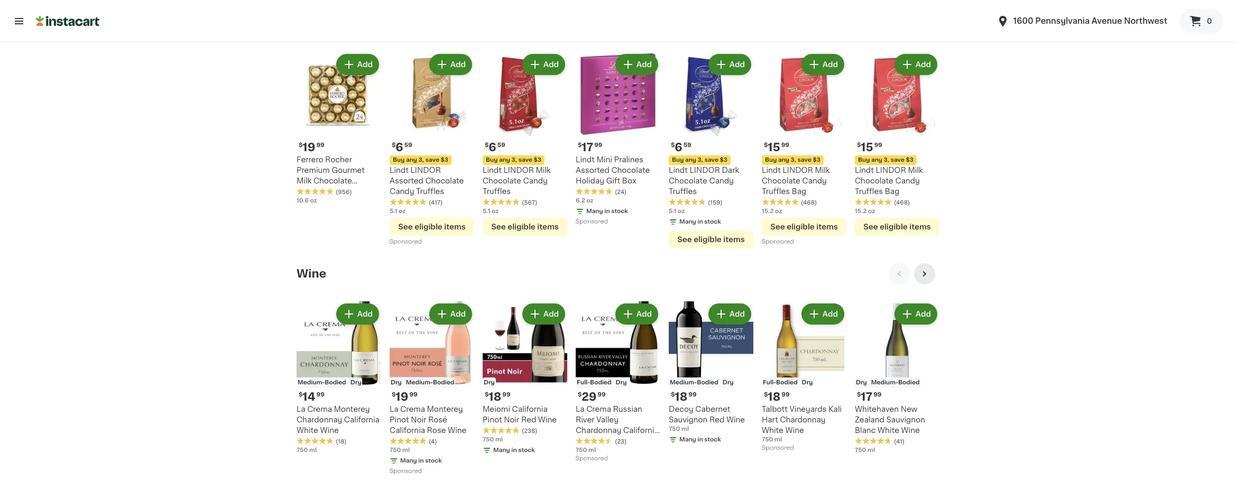 Task type: locate. For each thing, give the bounding box(es) containing it.
19 up ferrero
[[303, 142, 315, 153]]

stock for 19
[[425, 458, 442, 464]]

2 buy any 3, save $3 from the left
[[486, 157, 541, 163]]

wine inside the 'decoy cabernet sauvignon red wine 750 ml'
[[726, 416, 745, 424]]

0 horizontal spatial 15
[[768, 142, 780, 153]]

dry up meiomi on the left of the page
[[484, 380, 495, 386]]

oz
[[310, 198, 317, 204], [587, 198, 593, 204], [399, 208, 406, 214], [492, 208, 499, 214], [678, 208, 685, 214], [775, 208, 782, 214], [868, 208, 875, 214]]

lindor inside lindt lindor dark chocolate candy truffles
[[690, 167, 720, 174]]

sauvignon down 'new' on the right bottom of page
[[886, 416, 925, 424]]

59 for lindt lindor milk chocolate candy truffles
[[497, 142, 505, 148]]

18 for decoy cabernet sauvignon red wine
[[675, 391, 687, 403]]

monterey for 19
[[427, 406, 463, 413]]

1 (468) from the left
[[801, 200, 817, 206]]

lindt inside lindt lindor milk chocolate candy truffles
[[483, 167, 502, 174]]

see eligible items
[[398, 223, 466, 231], [491, 223, 559, 231], [770, 223, 838, 231], [863, 223, 931, 231], [677, 236, 745, 243]]

1 buy any 3, save $3 from the left
[[393, 157, 448, 163]]

many for buy any 3, save $3
[[679, 219, 696, 225]]

medium-bodied dry up cabernet
[[670, 380, 734, 386]]

candy
[[523, 177, 548, 185], [709, 177, 734, 185], [802, 177, 827, 185], [895, 177, 920, 185], [390, 188, 414, 195]]

white down hart
[[762, 427, 783, 434]]

2 buy from the left
[[486, 157, 498, 163]]

0 horizontal spatial red
[[521, 416, 536, 424]]

crema
[[307, 406, 332, 413], [400, 406, 425, 413], [586, 406, 611, 413]]

3,
[[418, 157, 424, 163], [512, 157, 517, 163], [698, 157, 703, 163], [791, 157, 796, 163], [884, 157, 889, 163]]

$ 18 99
[[485, 391, 510, 403], [671, 391, 697, 403], [764, 391, 790, 403]]

1 horizontal spatial 15
[[861, 142, 873, 153]]

in
[[604, 208, 610, 214], [697, 219, 703, 225], [697, 437, 703, 443], [511, 447, 517, 453], [418, 458, 424, 464]]

1 horizontal spatial sauvignon
[[886, 416, 925, 424]]

1 lindor from the left
[[410, 167, 441, 174]]

$ 6 59 up lindt lindor milk chocolate candy truffles
[[485, 142, 505, 153]]

add button
[[337, 55, 378, 74], [430, 55, 471, 74], [523, 55, 564, 74], [616, 55, 657, 74], [709, 55, 750, 74], [802, 55, 843, 74], [895, 55, 936, 74], [337, 305, 378, 324], [430, 305, 471, 324], [523, 305, 564, 324], [616, 305, 657, 324], [709, 305, 750, 324], [802, 305, 843, 324], [895, 305, 936, 324]]

3 5.1 from the left
[[669, 208, 676, 214]]

1 horizontal spatial 18
[[675, 391, 687, 403]]

5.1 oz down lindt lindor milk chocolate candy truffles
[[483, 208, 499, 214]]

medium- up $ 14 99
[[298, 380, 325, 386]]

bodied up la crema monterey chardonnay california white wine
[[325, 380, 346, 386]]

2 horizontal spatial 18
[[768, 391, 780, 403]]

750 for 14
[[297, 447, 308, 453]]

3 save from the left
[[705, 157, 718, 163]]

red inside the 'decoy cabernet sauvignon red wine 750 ml'
[[709, 416, 724, 424]]

$3
[[441, 157, 448, 163], [534, 157, 541, 163], [720, 157, 727, 163], [813, 157, 821, 163], [906, 157, 914, 163]]

premium
[[297, 167, 330, 174]]

candy inside lindt lindor milk chocolate candy truffles
[[523, 177, 548, 185]]

monterey for 14
[[334, 406, 370, 413]]

2 5.1 from the left
[[483, 208, 490, 214]]

0 vertical spatial 17
[[582, 142, 593, 153]]

99 inside the "$ 29 99"
[[598, 392, 606, 398]]

see eligible items button
[[390, 218, 474, 236], [483, 218, 567, 236], [762, 218, 846, 236], [855, 218, 939, 236], [669, 231, 753, 249]]

crema inside "la crema russian river valley chardonnay california white wine"
[[586, 406, 611, 413]]

2 horizontal spatial $ 18 99
[[764, 391, 790, 403]]

wine inside la crema monterey chardonnay california white wine
[[320, 427, 339, 434]]

gift up (24)
[[606, 177, 620, 185]]

2 red from the left
[[709, 416, 724, 424]]

california up (23)
[[623, 427, 659, 434]]

750 ml down the river
[[576, 447, 596, 453]]

full-
[[577, 380, 590, 386], [763, 380, 776, 386]]

many down the meiomi california pinot noir red wine
[[493, 447, 510, 453]]

2 medium-bodied dry from the left
[[670, 380, 734, 386]]

wine inside whitehaven new zealand sauvignon blanc white wine
[[901, 427, 920, 434]]

stock for 18
[[518, 447, 535, 453]]

19
[[303, 142, 315, 153], [396, 391, 408, 403]]

2 horizontal spatial chardonnay
[[780, 416, 826, 424]]

1 horizontal spatial full-bodied dry
[[763, 380, 813, 386]]

3 $ 18 99 from the left
[[764, 391, 790, 403]]

$ 6 59 for lindt lindor dark chocolate candy truffles
[[671, 142, 691, 153]]

2 horizontal spatial 59
[[683, 142, 691, 148]]

medium- up whitehaven
[[871, 380, 898, 386]]

gift inside ferrero rocher premium gourmet milk chocolate hazelnut luxury chocolate holiday gift
[[297, 209, 311, 216]]

bodied up cabernet
[[697, 380, 718, 386]]

red down cabernet
[[709, 416, 724, 424]]

bodied up talbott
[[776, 380, 798, 386]]

bodied
[[325, 380, 346, 386], [433, 380, 454, 386], [590, 380, 611, 386], [697, 380, 718, 386], [776, 380, 798, 386], [898, 380, 920, 386]]

sauvignon inside whitehaven new zealand sauvignon blanc white wine
[[886, 416, 925, 424]]

holiday up 6.2 oz
[[576, 177, 604, 185]]

pinot inside the meiomi california pinot noir red wine
[[483, 416, 502, 424]]

0 horizontal spatial dry medium-bodied
[[391, 380, 454, 386]]

1 horizontal spatial $ 17 99
[[857, 391, 882, 403]]

750 down meiomi on the left of the page
[[483, 437, 494, 443]]

russian
[[613, 406, 642, 413]]

la inside "la crema russian river valley chardonnay california white wine"
[[576, 406, 585, 413]]

white down 14
[[297, 427, 318, 434]]

bodied for la crema russian river valley chardonnay california white wine
[[590, 380, 611, 386]]

in for 17
[[604, 208, 610, 214]]

$ 6 59 up lindt lindor dark chocolate candy truffles
[[671, 142, 691, 153]]

1 noir from the left
[[411, 416, 426, 424]]

0
[[1207, 17, 1212, 25]]

0 horizontal spatial $ 19 99
[[299, 142, 324, 153]]

sponsored badge image for 19
[[390, 468, 422, 474]]

750 inside the 'decoy cabernet sauvignon red wine 750 ml'
[[669, 426, 680, 432]]

2 $ 18 99 from the left
[[671, 391, 697, 403]]

many in stock down (24)
[[586, 208, 628, 214]]

0 horizontal spatial 5.1 oz
[[390, 208, 406, 214]]

monterey up rosé
[[427, 406, 463, 413]]

0 horizontal spatial full-
[[577, 380, 590, 386]]

chardonnay down valley
[[576, 427, 621, 434]]

2 horizontal spatial 5.1
[[669, 208, 676, 214]]

1 $ 18 99 from the left
[[485, 391, 510, 403]]

(23)
[[615, 439, 626, 445]]

$ 18 99 up 'decoy'
[[671, 391, 697, 403]]

medium- up la crema monterey pinot noir rosé california rose wine
[[406, 380, 433, 386]]

many in stock down '(4)'
[[400, 458, 442, 464]]

1 horizontal spatial 19
[[396, 391, 408, 403]]

ml down la crema monterey chardonnay california white wine
[[309, 447, 317, 453]]

0 vertical spatial $ 17 99
[[578, 142, 602, 153]]

0 horizontal spatial gift
[[297, 209, 311, 216]]

750 ml down meiomi on the left of the page
[[483, 437, 503, 443]]

1 18 from the left
[[489, 391, 501, 403]]

0 horizontal spatial la
[[297, 406, 305, 413]]

california up (18)
[[344, 416, 380, 424]]

ml down la crema monterey pinot noir rosé california rose wine
[[402, 447, 410, 453]]

(18)
[[336, 439, 347, 445]]

1 $ 6 59 from the left
[[392, 142, 412, 153]]

california left rose
[[390, 427, 425, 434]]

(238)
[[522, 428, 537, 434]]

0 horizontal spatial noir
[[411, 416, 426, 424]]

whitehaven
[[855, 406, 899, 413]]

1 horizontal spatial 5.1 oz
[[483, 208, 499, 214]]

dry
[[350, 380, 361, 386], [391, 380, 402, 386], [484, 380, 495, 386], [616, 380, 627, 386], [723, 380, 734, 386], [802, 380, 813, 386], [856, 380, 867, 386]]

1 vertical spatial holiday
[[337, 198, 366, 206]]

1 horizontal spatial crema
[[400, 406, 425, 413]]

$ 19 99 inside item carousel region
[[392, 391, 417, 403]]

1 horizontal spatial la
[[390, 406, 398, 413]]

ml down hart
[[775, 437, 782, 443]]

18 up 'decoy'
[[675, 391, 687, 403]]

buy
[[393, 157, 405, 163], [486, 157, 498, 163], [672, 157, 684, 163], [765, 157, 777, 163], [858, 157, 870, 163]]

noir
[[411, 416, 426, 424], [504, 416, 519, 424]]

0 horizontal spatial 59
[[404, 142, 412, 148]]

2 6 from the left
[[489, 142, 496, 153]]

$ 18 99 for decoy cabernet sauvignon red wine
[[671, 391, 697, 403]]

0 horizontal spatial 15.2
[[762, 208, 774, 214]]

1 horizontal spatial $ 18 99
[[671, 391, 697, 403]]

19 inside item carousel region
[[396, 391, 408, 403]]

1 horizontal spatial $ 15 99
[[857, 142, 882, 153]]

750
[[669, 426, 680, 432], [483, 437, 494, 443], [762, 437, 773, 443], [297, 447, 308, 453], [390, 447, 401, 453], [576, 447, 587, 453], [855, 447, 866, 453]]

6 up lindt lindor assorted chocolate candy truffles
[[396, 142, 403, 153]]

items
[[444, 223, 466, 231], [537, 223, 559, 231], [816, 223, 838, 231], [909, 223, 931, 231], [723, 236, 745, 243]]

ml down the river
[[588, 447, 596, 453]]

bag
[[792, 188, 806, 195], [885, 188, 899, 195]]

4 bodied from the left
[[697, 380, 718, 386]]

2 horizontal spatial 6
[[675, 142, 682, 153]]

0 horizontal spatial (468)
[[801, 200, 817, 206]]

750 ml down blanc
[[855, 447, 875, 453]]

in for 18
[[511, 447, 517, 453]]

0 horizontal spatial $ 6 59
[[392, 142, 412, 153]]

meiomi california pinot noir red wine
[[483, 406, 557, 424]]

5.1 down lindt lindor assorted chocolate candy truffles
[[390, 208, 397, 214]]

3 $ 6 59 from the left
[[671, 142, 691, 153]]

750 down blanc
[[855, 447, 866, 453]]

1 horizontal spatial assorted
[[576, 167, 609, 174]]

stock down (238)
[[518, 447, 535, 453]]

19 for la
[[396, 391, 408, 403]]

dry up vineyards at the right bottom
[[802, 380, 813, 386]]

2 dry from the left
[[391, 380, 402, 386]]

stock for buy any 3, save $3
[[704, 219, 721, 225]]

59 up lindt lindor assorted chocolate candy truffles
[[404, 142, 412, 148]]

750 for 17
[[855, 447, 866, 453]]

2 noir from the left
[[504, 416, 519, 424]]

california up (238)
[[512, 406, 548, 413]]

lindt
[[576, 156, 595, 164], [390, 167, 409, 174], [483, 167, 502, 174], [669, 167, 688, 174], [762, 167, 781, 174], [855, 167, 874, 174]]

see
[[398, 223, 413, 231], [491, 223, 506, 231], [770, 223, 785, 231], [863, 223, 878, 231], [677, 236, 692, 243]]

(567)
[[522, 200, 537, 206]]

in down the meiomi california pinot noir red wine
[[511, 447, 517, 453]]

5.1 oz down lindt lindor dark chocolate candy truffles
[[669, 208, 685, 214]]

15.2 oz
[[762, 208, 782, 214], [855, 208, 875, 214]]

ml down meiomi on the left of the page
[[495, 437, 503, 443]]

chardonnay down $ 14 99
[[297, 416, 342, 424]]

1 horizontal spatial 59
[[497, 142, 505, 148]]

18 up talbott
[[768, 391, 780, 403]]

ml for 29
[[588, 447, 596, 453]]

99
[[316, 142, 324, 148], [594, 142, 602, 148], [781, 142, 789, 148], [874, 142, 882, 148], [316, 392, 325, 398], [409, 392, 417, 398], [502, 392, 510, 398], [598, 392, 606, 398], [688, 392, 697, 398], [782, 392, 790, 398], [873, 392, 882, 398]]

full-bodied dry
[[577, 380, 627, 386], [763, 380, 813, 386]]

la
[[297, 406, 305, 413], [390, 406, 398, 413], [576, 406, 585, 413]]

white down the river
[[576, 437, 597, 445]]

1 la from the left
[[297, 406, 305, 413]]

candy inside lindt lindor dark chocolate candy truffles
[[709, 177, 734, 185]]

0 vertical spatial 19
[[303, 142, 315, 153]]

product group containing 29
[[576, 302, 660, 464]]

dry up russian
[[616, 380, 627, 386]]

0 horizontal spatial assorted
[[390, 177, 423, 185]]

5.1 oz for lindt lindor assorted chocolate candy truffles
[[390, 208, 406, 214]]

4 3, from the left
[[791, 157, 796, 163]]

stock down (24)
[[611, 208, 628, 214]]

2 monterey from the left
[[427, 406, 463, 413]]

6 up lindt lindor dark chocolate candy truffles
[[675, 142, 682, 153]]

1 horizontal spatial chardonnay
[[576, 427, 621, 434]]

1 horizontal spatial $ 19 99
[[392, 391, 417, 403]]

1 vertical spatial 17
[[861, 391, 872, 403]]

1 horizontal spatial pinot
[[483, 416, 502, 424]]

milk inside ferrero rocher premium gourmet milk chocolate hazelnut luxury chocolate holiday gift
[[297, 177, 312, 185]]

northwest
[[1124, 17, 1167, 25]]

bodied up the "$ 29 99" on the left bottom of the page
[[590, 380, 611, 386]]

dry up cabernet
[[723, 380, 734, 386]]

white up the (41)
[[878, 427, 899, 434]]

0 horizontal spatial crema
[[307, 406, 332, 413]]

many for 18
[[493, 447, 510, 453]]

many in stock down (159)
[[679, 219, 721, 225]]

6 dry from the left
[[802, 380, 813, 386]]

gift
[[606, 177, 620, 185], [297, 209, 311, 216]]

la inside la crema monterey chardonnay california white wine
[[297, 406, 305, 413]]

2 (468) from the left
[[894, 200, 910, 206]]

buy any 3, save $3
[[393, 157, 448, 163], [486, 157, 541, 163], [672, 157, 727, 163], [765, 157, 821, 163], [858, 157, 914, 163]]

0 horizontal spatial 6
[[396, 142, 403, 153]]

1 horizontal spatial 15.2
[[855, 208, 867, 214]]

noir left rosé
[[411, 416, 426, 424]]

2 $ 6 59 from the left
[[485, 142, 505, 153]]

750 ml for 18
[[483, 437, 503, 443]]

dry medium-bodied up la crema monterey pinot noir rosé california rose wine
[[391, 380, 454, 386]]

★★★★★
[[297, 188, 334, 195], [297, 188, 334, 195], [576, 188, 613, 195], [576, 188, 613, 195], [390, 198, 427, 206], [390, 198, 427, 206], [483, 198, 520, 206], [483, 198, 520, 206], [669, 198, 706, 206], [669, 198, 706, 206], [762, 198, 799, 206], [762, 198, 799, 206], [855, 198, 892, 206], [855, 198, 892, 206], [483, 427, 520, 434], [483, 427, 520, 434], [297, 437, 334, 445], [297, 437, 334, 445], [390, 437, 427, 445], [390, 437, 427, 445], [576, 437, 613, 445], [576, 437, 613, 445], [855, 437, 892, 445], [855, 437, 892, 445]]

3 bodied from the left
[[590, 380, 611, 386]]

2 la from the left
[[390, 406, 398, 413]]

0 horizontal spatial medium-bodied dry
[[298, 380, 361, 386]]

product group
[[297, 52, 381, 216], [390, 52, 474, 248], [483, 52, 567, 236], [576, 52, 660, 228], [669, 52, 753, 249], [762, 52, 846, 248], [855, 52, 939, 236], [297, 302, 381, 455], [390, 302, 474, 477], [483, 302, 567, 457], [576, 302, 660, 464], [669, 302, 753, 446], [762, 302, 846, 454], [855, 302, 939, 455]]

17 inside item carousel region
[[861, 391, 872, 403]]

18 for meiomi california pinot noir red wine
[[489, 391, 501, 403]]

la for 29
[[576, 406, 585, 413]]

0 horizontal spatial monterey
[[334, 406, 370, 413]]

mini
[[597, 156, 612, 164]]

5.1 down lindt lindor milk chocolate candy truffles
[[483, 208, 490, 214]]

2 pinot from the left
[[483, 416, 502, 424]]

1 horizontal spatial holiday
[[576, 177, 604, 185]]

talbott vineyards kali hart chardonnay white wine 750 ml
[[762, 406, 842, 443]]

1 pinot from the left
[[390, 416, 409, 424]]

$ 14 99
[[299, 391, 325, 403]]

many in stock down (238)
[[493, 447, 535, 453]]

1 medium-bodied dry from the left
[[298, 380, 361, 386]]

2 59 from the left
[[497, 142, 505, 148]]

dry medium-bodied for 17
[[856, 380, 920, 386]]

1 5.1 from the left
[[390, 208, 397, 214]]

california
[[512, 406, 548, 413], [344, 416, 380, 424], [390, 427, 425, 434], [623, 427, 659, 434]]

1 vertical spatial assorted
[[390, 177, 423, 185]]

milk inside lindt lindor milk chocolate candy truffles
[[536, 167, 551, 174]]

instacart logo image
[[36, 15, 99, 27]]

3 la from the left
[[576, 406, 585, 413]]

3 medium- from the left
[[670, 380, 697, 386]]

$
[[299, 142, 303, 148], [392, 142, 396, 148], [485, 142, 489, 148], [578, 142, 582, 148], [671, 142, 675, 148], [764, 142, 768, 148], [857, 142, 861, 148], [299, 392, 303, 398], [392, 392, 396, 398], [485, 392, 489, 398], [578, 392, 582, 398], [671, 392, 675, 398], [764, 392, 768, 398], [857, 392, 861, 398]]

1 truffles from the left
[[416, 188, 444, 195]]

750 ml down la crema monterey chardonnay california white wine
[[297, 447, 317, 453]]

(41)
[[894, 439, 905, 445]]

2 dry medium-bodied from the left
[[856, 380, 920, 386]]

full- up talbott
[[763, 380, 776, 386]]

2 full- from the left
[[763, 380, 776, 386]]

in down la crema monterey pinot noir rosé california rose wine
[[418, 458, 424, 464]]

0 vertical spatial $ 19 99
[[299, 142, 324, 153]]

1 59 from the left
[[404, 142, 412, 148]]

many in stock for 17
[[586, 208, 628, 214]]

2 full-bodied dry from the left
[[763, 380, 813, 386]]

full-bodied dry for 29
[[577, 380, 627, 386]]

crema inside la crema monterey chardonnay california white wine
[[307, 406, 332, 413]]

2 horizontal spatial la
[[576, 406, 585, 413]]

0 horizontal spatial holiday
[[337, 198, 366, 206]]

3 truffles from the left
[[669, 188, 697, 195]]

ml inside the 'decoy cabernet sauvignon red wine 750 ml'
[[681, 426, 689, 432]]

$ 17 99 up whitehaven
[[857, 391, 882, 403]]

medium-bodied dry
[[298, 380, 361, 386], [670, 380, 734, 386]]

full- inside product group
[[577, 380, 590, 386]]

0 horizontal spatial $ 15 99
[[764, 142, 789, 153]]

full- up 29
[[577, 380, 590, 386]]

save
[[425, 157, 439, 163], [518, 157, 532, 163], [705, 157, 718, 163], [798, 157, 811, 163], [891, 157, 905, 163]]

3 buy any 3, save $3 from the left
[[672, 157, 727, 163]]

18
[[489, 391, 501, 403], [675, 391, 687, 403], [768, 391, 780, 403]]

1 horizontal spatial medium-bodied dry
[[670, 380, 734, 386]]

1 horizontal spatial $ 6 59
[[485, 142, 505, 153]]

$ 17 99 inside item carousel region
[[857, 391, 882, 403]]

1 dry from the left
[[350, 380, 361, 386]]

chardonnay down vineyards at the right bottom
[[780, 416, 826, 424]]

candy inside lindt lindor assorted chocolate candy truffles
[[390, 188, 414, 195]]

$ 6 59
[[392, 142, 412, 153], [485, 142, 505, 153], [671, 142, 691, 153]]

1 horizontal spatial red
[[709, 416, 724, 424]]

3 crema from the left
[[586, 406, 611, 413]]

4 truffles from the left
[[762, 188, 790, 195]]

2 truffles from the left
[[483, 188, 511, 195]]

5.1 down lindt lindor dark chocolate candy truffles
[[669, 208, 676, 214]]

$ 15 99
[[764, 142, 789, 153], [857, 142, 882, 153]]

2 sauvignon from the left
[[886, 416, 925, 424]]

5 any from the left
[[871, 157, 882, 163]]

sauvignon down 'decoy'
[[669, 416, 708, 424]]

750 down the river
[[576, 447, 587, 453]]

2 $3 from the left
[[534, 157, 541, 163]]

la for 14
[[297, 406, 305, 413]]

many
[[586, 208, 603, 214], [679, 219, 696, 225], [679, 437, 696, 443], [493, 447, 510, 453], [400, 458, 417, 464]]

6 bodied from the left
[[898, 380, 920, 386]]

bodied for decoy cabernet sauvignon red wine
[[697, 380, 718, 386]]

dry medium-bodied for 19
[[391, 380, 454, 386]]

2 3, from the left
[[512, 157, 517, 163]]

in down lindt mini pralines assorted chocolate holiday gift box
[[604, 208, 610, 214]]

(468)
[[801, 200, 817, 206], [894, 200, 910, 206]]

white inside talbott vineyards kali hart chardonnay white wine 750 ml
[[762, 427, 783, 434]]

5 truffles from the left
[[855, 188, 883, 195]]

assorted
[[576, 167, 609, 174], [390, 177, 423, 185]]

0 horizontal spatial 19
[[303, 142, 315, 153]]

5 dry from the left
[[723, 380, 734, 386]]

1 horizontal spatial 15.2 oz
[[855, 208, 875, 214]]

3 any from the left
[[685, 157, 696, 163]]

$ 17 99 up mini
[[578, 142, 602, 153]]

1 full-bodied dry from the left
[[577, 380, 627, 386]]

1 horizontal spatial noir
[[504, 416, 519, 424]]

750 for 18
[[483, 437, 494, 443]]

assorted inside lindt lindor assorted chocolate candy truffles
[[390, 177, 423, 185]]

crema inside la crema monterey pinot noir rosé california rose wine
[[400, 406, 425, 413]]

1 horizontal spatial dry medium-bodied
[[856, 380, 920, 386]]

lindor inside lindt lindor milk chocolate candy truffles
[[504, 167, 534, 174]]

0 horizontal spatial 18
[[489, 391, 501, 403]]

$ inside the "$ 29 99"
[[578, 392, 582, 398]]

2 15 from the left
[[861, 142, 873, 153]]

5.1 oz
[[390, 208, 406, 214], [483, 208, 499, 214], [669, 208, 685, 214]]

4 buy any 3, save $3 from the left
[[765, 157, 821, 163]]

sauvignon
[[669, 416, 708, 424], [886, 416, 925, 424]]

holiday
[[576, 177, 604, 185], [337, 198, 366, 206]]

0 vertical spatial gift
[[606, 177, 620, 185]]

pralines
[[614, 156, 643, 164]]

0 horizontal spatial sauvignon
[[669, 416, 708, 424]]

chocolate inside lindt lindor milk chocolate candy truffles
[[483, 177, 521, 185]]

3 59 from the left
[[683, 142, 691, 148]]

1 dry medium-bodied from the left
[[391, 380, 454, 386]]

truffles inside lindt lindor milk chocolate candy truffles
[[483, 188, 511, 195]]

1 vertical spatial $ 19 99
[[392, 391, 417, 403]]

17 up lindt mini pralines assorted chocolate holiday gift box
[[582, 142, 593, 153]]

many in stock
[[586, 208, 628, 214], [679, 219, 721, 225], [679, 437, 721, 443], [493, 447, 535, 453], [400, 458, 442, 464]]

many down lindt lindor dark chocolate candy truffles
[[679, 219, 696, 225]]

1 horizontal spatial full-
[[763, 380, 776, 386]]

1 horizontal spatial 6
[[489, 142, 496, 153]]

$ 17 99
[[578, 142, 602, 153], [857, 391, 882, 403]]

$ 18 99 up talbott
[[764, 391, 790, 403]]

in for 19
[[418, 458, 424, 464]]

0 vertical spatial assorted
[[576, 167, 609, 174]]

1 horizontal spatial (468)
[[894, 200, 910, 206]]

1 vertical spatial 19
[[396, 391, 408, 403]]

750 ml down la crema monterey pinot noir rosé california rose wine
[[390, 447, 410, 453]]

(24)
[[615, 189, 627, 195]]

white for chardonnay
[[297, 427, 318, 434]]

$ 19 99 up la crema monterey pinot noir rosé california rose wine
[[392, 391, 417, 403]]

5.1 for lindt lindor dark chocolate candy truffles
[[669, 208, 676, 214]]

15.2
[[762, 208, 774, 214], [855, 208, 867, 214]]

$ 17 99 for whitehaven
[[857, 391, 882, 403]]

full- for 18
[[763, 380, 776, 386]]

rosé
[[428, 416, 447, 424]]

0 horizontal spatial 5.1
[[390, 208, 397, 214]]

1 bodied from the left
[[325, 380, 346, 386]]

3 5.1 oz from the left
[[669, 208, 685, 214]]

4 buy from the left
[[765, 157, 777, 163]]

california inside la crema monterey chardonnay california white wine
[[344, 416, 380, 424]]

1 red from the left
[[521, 416, 536, 424]]

$ 18 99 up meiomi on the left of the page
[[485, 391, 510, 403]]

any
[[406, 157, 417, 163], [499, 157, 510, 163], [685, 157, 696, 163], [778, 157, 789, 163], [871, 157, 882, 163]]

4 any from the left
[[778, 157, 789, 163]]

1 vertical spatial gift
[[297, 209, 311, 216]]

white inside whitehaven new zealand sauvignon blanc white wine
[[878, 427, 899, 434]]

1 6 from the left
[[396, 142, 403, 153]]

6
[[396, 142, 403, 153], [489, 142, 496, 153], [675, 142, 682, 153]]

white
[[297, 427, 318, 434], [762, 427, 783, 434], [878, 427, 899, 434], [576, 437, 597, 445]]

medium-
[[298, 380, 325, 386], [406, 380, 433, 386], [670, 380, 697, 386], [871, 380, 898, 386]]

monterey inside la crema monterey chardonnay california white wine
[[334, 406, 370, 413]]

white inside la crema monterey chardonnay california white wine
[[297, 427, 318, 434]]

29
[[582, 391, 596, 403]]

1 5.1 oz from the left
[[390, 208, 406, 214]]

dry up la crema monterey chardonnay california white wine
[[350, 380, 361, 386]]

in down lindt lindor dark chocolate candy truffles
[[697, 219, 703, 225]]

6 up lindt lindor milk chocolate candy truffles
[[489, 142, 496, 153]]

decoy cabernet sauvignon red wine 750 ml
[[669, 406, 745, 432]]

truffles inside lindt lindor assorted chocolate candy truffles
[[416, 188, 444, 195]]

holiday down (956)
[[337, 198, 366, 206]]

valley
[[596, 416, 619, 424]]

750 ml for 29
[[576, 447, 596, 453]]

1 horizontal spatial monterey
[[427, 406, 463, 413]]

1 horizontal spatial lindt lindor milk chocolate candy truffles bag
[[855, 167, 923, 195]]

$ 17 99 for lindt
[[578, 142, 602, 153]]

0 horizontal spatial 15.2 oz
[[762, 208, 782, 214]]

ml down 'decoy'
[[681, 426, 689, 432]]

0 horizontal spatial $ 18 99
[[485, 391, 510, 403]]

crema for 14
[[307, 406, 332, 413]]

5 bodied from the left
[[776, 380, 798, 386]]

full-bodied dry up the "$ 29 99" on the left bottom of the page
[[577, 380, 627, 386]]

la inside la crema monterey pinot noir rosé california rose wine
[[390, 406, 398, 413]]

monterey inside la crema monterey pinot noir rosé california rose wine
[[427, 406, 463, 413]]

59 for lindt lindor dark chocolate candy truffles
[[683, 142, 691, 148]]

1 medium- from the left
[[298, 380, 325, 386]]

3 6 from the left
[[675, 142, 682, 153]]

meiomi
[[483, 406, 510, 413]]

monterey up (18)
[[334, 406, 370, 413]]

stock down '(4)'
[[425, 458, 442, 464]]

1 horizontal spatial 17
[[861, 391, 872, 403]]

medium-bodied dry up $ 14 99
[[298, 380, 361, 386]]

box
[[622, 177, 636, 185]]

2 5.1 oz from the left
[[483, 208, 499, 214]]

3 lindor from the left
[[690, 167, 720, 174]]

0 horizontal spatial $ 17 99
[[578, 142, 602, 153]]

chocolate
[[611, 167, 650, 174], [313, 177, 352, 185], [425, 177, 464, 185], [483, 177, 521, 185], [669, 177, 707, 185], [762, 177, 800, 185], [855, 177, 893, 185], [297, 198, 335, 206]]

dry medium-bodied up whitehaven
[[856, 380, 920, 386]]

item carousel region
[[297, 263, 939, 480]]

stock for 17
[[611, 208, 628, 214]]

5.1 for lindt lindor milk chocolate candy truffles
[[483, 208, 490, 214]]

$ 19 99
[[299, 142, 324, 153], [392, 391, 417, 403]]

1 horizontal spatial gift
[[606, 177, 620, 185]]

0 horizontal spatial lindt lindor milk chocolate candy truffles bag
[[762, 167, 830, 195]]

2 horizontal spatial 5.1 oz
[[669, 208, 685, 214]]

10.6 oz
[[297, 198, 317, 204]]

$ 19 99 for la
[[392, 391, 417, 403]]

0 horizontal spatial full-bodied dry
[[577, 380, 627, 386]]

sponsored badge image
[[576, 219, 608, 225], [390, 239, 422, 245], [762, 239, 794, 245], [762, 445, 794, 451], [576, 456, 608, 462], [390, 468, 422, 474]]

750 for 29
[[576, 447, 587, 453]]

milk
[[536, 167, 551, 174], [815, 167, 830, 174], [908, 167, 923, 174], [297, 177, 312, 185]]

pinot
[[390, 416, 409, 424], [483, 416, 502, 424]]

1 horizontal spatial bag
[[885, 188, 899, 195]]

17 up whitehaven
[[861, 391, 872, 403]]

sponsored badge image for 18
[[762, 445, 794, 451]]

la for 19
[[390, 406, 398, 413]]

1 sauvignon from the left
[[669, 416, 708, 424]]

2 bodied from the left
[[433, 380, 454, 386]]

many down the 'decoy cabernet sauvignon red wine 750 ml'
[[679, 437, 696, 443]]

2 horizontal spatial crema
[[586, 406, 611, 413]]

monterey
[[334, 406, 370, 413], [427, 406, 463, 413]]

19 up la crema monterey pinot noir rosé california rose wine
[[396, 391, 408, 403]]

bodied for la crema monterey chardonnay california white wine
[[325, 380, 346, 386]]

0 horizontal spatial pinot
[[390, 416, 409, 424]]

lindt inside lindt lindor dark chocolate candy truffles
[[669, 167, 688, 174]]

bodied up rosé
[[433, 380, 454, 386]]

4 dry from the left
[[616, 380, 627, 386]]

2 medium- from the left
[[406, 380, 433, 386]]

2 horizontal spatial $ 6 59
[[671, 142, 691, 153]]

750 ml for 19
[[390, 447, 410, 453]]

59 up lindt lindor dark chocolate candy truffles
[[683, 142, 691, 148]]

dry up la crema monterey pinot noir rosé california rose wine
[[391, 380, 402, 386]]

0 vertical spatial holiday
[[576, 177, 604, 185]]

$ 19 99 up ferrero
[[299, 142, 324, 153]]

1 lindt lindor milk chocolate candy truffles bag from the left
[[762, 167, 830, 195]]

1600
[[1013, 17, 1033, 25]]

lindt inside lindt lindor assorted chocolate candy truffles
[[390, 167, 409, 174]]

ml for 18
[[495, 437, 503, 443]]

1 full- from the left
[[577, 380, 590, 386]]

dry medium-bodied
[[391, 380, 454, 386], [856, 380, 920, 386]]

river
[[576, 416, 595, 424]]

(4)
[[429, 439, 437, 445]]

1 vertical spatial $ 17 99
[[857, 391, 882, 403]]

1 horizontal spatial 5.1
[[483, 208, 490, 214]]

2 18 from the left
[[675, 391, 687, 403]]

0 horizontal spatial chardonnay
[[297, 416, 342, 424]]

0 horizontal spatial 17
[[582, 142, 593, 153]]

$ 6 59 up lindt lindor assorted chocolate candy truffles
[[392, 142, 412, 153]]

chardonnay
[[297, 416, 342, 424], [780, 416, 826, 424], [576, 427, 621, 434]]

18 for talbott vineyards kali hart chardonnay white wine
[[768, 391, 780, 403]]

750 down la crema monterey pinot noir rosé california rose wine
[[390, 447, 401, 453]]

holiday inside ferrero rocher premium gourmet milk chocolate hazelnut luxury chocolate holiday gift
[[337, 198, 366, 206]]

0 horizontal spatial bag
[[792, 188, 806, 195]]

medium- up 'decoy'
[[670, 380, 697, 386]]

5.1 oz down lindt lindor assorted chocolate candy truffles
[[390, 208, 406, 214]]



Task type: vqa. For each thing, say whether or not it's contained in the screenshot.
$ 21 14
no



Task type: describe. For each thing, give the bounding box(es) containing it.
assorted inside lindt mini pralines assorted chocolate holiday gift box
[[576, 167, 609, 174]]

3 3, from the left
[[698, 157, 703, 163]]

0 button
[[1180, 8, 1223, 34]]

lindor inside lindt lindor assorted chocolate candy truffles
[[410, 167, 441, 174]]

dark
[[722, 167, 739, 174]]

1 $3 from the left
[[441, 157, 448, 163]]

noir inside la crema monterey pinot noir rosé california rose wine
[[411, 416, 426, 424]]

sponsored badge image for 29
[[576, 456, 608, 462]]

new
[[901, 406, 917, 413]]

2 any from the left
[[499, 157, 510, 163]]

full- for 29
[[577, 380, 590, 386]]

medium-bodied dry for 14
[[298, 380, 361, 386]]

wine inside talbott vineyards kali hart chardonnay white wine 750 ml
[[785, 427, 804, 434]]

5 save from the left
[[891, 157, 905, 163]]

1 any from the left
[[406, 157, 417, 163]]

$ 29 99
[[578, 391, 606, 403]]

5 $3 from the left
[[906, 157, 914, 163]]

19 for ferrero
[[303, 142, 315, 153]]

white for hart
[[762, 427, 783, 434]]

vineyards
[[790, 406, 826, 413]]

chardonnay inside la crema monterey chardonnay california white wine
[[297, 416, 342, 424]]

wine inside la crema monterey pinot noir rosé california rose wine
[[448, 427, 466, 434]]

4 medium- from the left
[[871, 380, 898, 386]]

5 buy from the left
[[858, 157, 870, 163]]

2 15.2 oz from the left
[[855, 208, 875, 214]]

wine inside the meiomi california pinot noir red wine
[[538, 416, 557, 424]]

2 lindt lindor milk chocolate candy truffles bag from the left
[[855, 167, 923, 195]]

crema for 29
[[586, 406, 611, 413]]

750 inside talbott vineyards kali hart chardonnay white wine 750 ml
[[762, 437, 773, 443]]

750 ml for 17
[[855, 447, 875, 453]]

(956)
[[336, 189, 352, 195]]

1600 pennsylvania avenue northwest
[[1013, 17, 1167, 25]]

14
[[303, 391, 315, 403]]

ferrero
[[297, 156, 323, 164]]

2 15.2 from the left
[[855, 208, 867, 214]]

decoy
[[669, 406, 693, 413]]

talbott
[[762, 406, 788, 413]]

many for 19
[[400, 458, 417, 464]]

medium-bodied dry for 18
[[670, 380, 734, 386]]

$ 18 99 for meiomi california pinot noir red wine
[[485, 391, 510, 403]]

1 15.2 oz from the left
[[762, 208, 782, 214]]

2 save from the left
[[518, 157, 532, 163]]

la crema monterey chardonnay california white wine
[[297, 406, 380, 434]]

avenue
[[1092, 17, 1122, 25]]

1 $ 15 99 from the left
[[764, 142, 789, 153]]

5 3, from the left
[[884, 157, 889, 163]]

1 save from the left
[[425, 157, 439, 163]]

gift inside lindt mini pralines assorted chocolate holiday gift box
[[606, 177, 620, 185]]

3 dry from the left
[[484, 380, 495, 386]]

truffles inside lindt lindor dark chocolate candy truffles
[[669, 188, 697, 195]]

4 save from the left
[[798, 157, 811, 163]]

5 lindor from the left
[[876, 167, 906, 174]]

1 3, from the left
[[418, 157, 424, 163]]

59 for lindt lindor assorted chocolate candy truffles
[[404, 142, 412, 148]]

chocolate inside lindt lindor assorted chocolate candy truffles
[[425, 177, 464, 185]]

luxury
[[331, 188, 357, 195]]

wine inside "la crema russian river valley chardonnay california white wine"
[[599, 437, 618, 445]]

6.2 oz
[[576, 198, 593, 204]]

full-bodied dry for 18
[[763, 380, 813, 386]]

many in stock for 19
[[400, 458, 442, 464]]

many for 17
[[586, 208, 603, 214]]

pinot inside la crema monterey pinot noir rosé california rose wine
[[390, 416, 409, 424]]

$ 6 59 for lindt lindor assorted chocolate candy truffles
[[392, 142, 412, 153]]

blanc
[[855, 427, 876, 434]]

17 for whitehaven
[[861, 391, 872, 403]]

lindt lindor milk chocolate candy truffles
[[483, 167, 551, 195]]

$ 6 59 for lindt lindor milk chocolate candy truffles
[[485, 142, 505, 153]]

hazelnut
[[297, 188, 330, 195]]

6 for lindt lindor milk chocolate candy truffles
[[489, 142, 496, 153]]

1 15.2 from the left
[[762, 208, 774, 214]]

in down the 'decoy cabernet sauvignon red wine 750 ml'
[[697, 437, 703, 443]]

la crema monterey pinot noir rosé california rose wine
[[390, 406, 466, 434]]

white for sauvignon
[[878, 427, 899, 434]]

$ 18 99 for talbott vineyards kali hart chardonnay white wine
[[764, 391, 790, 403]]

1 buy from the left
[[393, 157, 405, 163]]

chocolate inside lindt lindor dark chocolate candy truffles
[[669, 177, 707, 185]]

lindt lindor dark chocolate candy truffles
[[669, 167, 739, 195]]

many in stock down the 'decoy cabernet sauvignon red wine 750 ml'
[[679, 437, 721, 443]]

red inside the meiomi california pinot noir red wine
[[521, 416, 536, 424]]

kali
[[828, 406, 842, 413]]

la crema russian river valley chardonnay california white wine
[[576, 406, 659, 445]]

5 buy any 3, save $3 from the left
[[858, 157, 914, 163]]

4 lindor from the left
[[783, 167, 813, 174]]

1600 pennsylvania avenue northwest button
[[996, 6, 1167, 36]]

2 $ 15 99 from the left
[[857, 142, 882, 153]]

rose
[[427, 427, 446, 434]]

ml for 14
[[309, 447, 317, 453]]

product group containing 14
[[297, 302, 381, 455]]

noir inside the meiomi california pinot noir red wine
[[504, 416, 519, 424]]

chocolate inside lindt mini pralines assorted chocolate holiday gift box
[[611, 167, 650, 174]]

california inside "la crema russian river valley chardonnay california white wine"
[[623, 427, 659, 434]]

10.6
[[297, 198, 309, 204]]

lindt lindor assorted chocolate candy truffles
[[390, 167, 464, 195]]

750 ml for 14
[[297, 447, 317, 453]]

ml inside talbott vineyards kali hart chardonnay white wine 750 ml
[[775, 437, 782, 443]]

whitehaven new zealand sauvignon blanc white wine
[[855, 406, 925, 434]]

1 15 from the left
[[768, 142, 780, 153]]

lindt mini pralines assorted chocolate holiday gift box
[[576, 156, 650, 185]]

bodied for talbott vineyards kali hart chardonnay white wine
[[776, 380, 798, 386]]

ferrero rocher premium gourmet milk chocolate hazelnut luxury chocolate holiday gift
[[297, 156, 366, 216]]

zealand
[[855, 416, 884, 424]]

17 for lindt
[[582, 142, 593, 153]]

6.2
[[576, 198, 585, 204]]

1 bag from the left
[[792, 188, 806, 195]]

hart
[[762, 416, 778, 424]]

5.1 oz for lindt lindor milk chocolate candy truffles
[[483, 208, 499, 214]]

$ 19 99 for ferrero
[[299, 142, 324, 153]]

many in stock for buy any 3, save $3
[[679, 219, 721, 225]]

3 buy from the left
[[672, 157, 684, 163]]

lindt inside lindt mini pralines assorted chocolate holiday gift box
[[576, 156, 595, 164]]

chardonnay inside "la crema russian river valley chardonnay california white wine"
[[576, 427, 621, 434]]

6 for lindt lindor assorted chocolate candy truffles
[[396, 142, 403, 153]]

gourmet
[[332, 167, 365, 174]]

4 $3 from the left
[[813, 157, 821, 163]]

99 inside $ 14 99
[[316, 392, 325, 398]]

cabernet
[[695, 406, 730, 413]]

many in stock for 18
[[493, 447, 535, 453]]

(159)
[[708, 200, 722, 206]]

ml for 17
[[868, 447, 875, 453]]

crema for 19
[[400, 406, 425, 413]]

rocher
[[325, 156, 352, 164]]

7 dry from the left
[[856, 380, 867, 386]]

(417)
[[429, 200, 443, 206]]

stock down the 'decoy cabernet sauvignon red wine 750 ml'
[[704, 437, 721, 443]]

$ inside $ 14 99
[[299, 392, 303, 398]]

california inside la crema monterey pinot noir rosé california rose wine
[[390, 427, 425, 434]]

750 for 19
[[390, 447, 401, 453]]

chardonnay inside talbott vineyards kali hart chardonnay white wine 750 ml
[[780, 416, 826, 424]]

holiday inside lindt mini pralines assorted chocolate holiday gift box
[[576, 177, 604, 185]]

california inside the meiomi california pinot noir red wine
[[512, 406, 548, 413]]

sauvignon inside the 'decoy cabernet sauvignon red wine 750 ml'
[[669, 416, 708, 424]]

in for buy any 3, save $3
[[697, 219, 703, 225]]

3 $3 from the left
[[720, 157, 727, 163]]

2 bag from the left
[[885, 188, 899, 195]]

pennsylvania
[[1035, 17, 1090, 25]]

6 for lindt lindor dark chocolate candy truffles
[[675, 142, 682, 153]]

sponsored badge image for 17
[[576, 219, 608, 225]]

5.1 for lindt lindor assorted chocolate candy truffles
[[390, 208, 397, 214]]

5.1 oz for lindt lindor dark chocolate candy truffles
[[669, 208, 685, 214]]

ml for 19
[[402, 447, 410, 453]]

white inside "la crema russian river valley chardonnay california white wine"
[[576, 437, 597, 445]]



